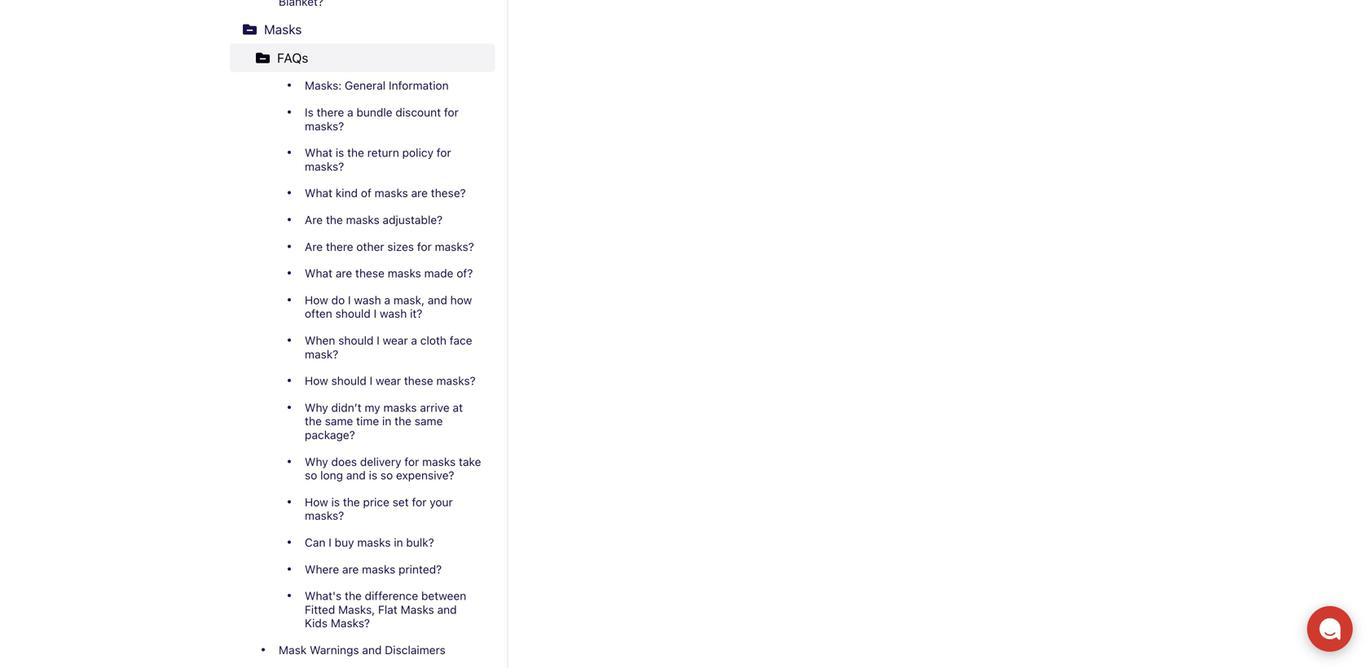 Task type: locate. For each thing, give the bounding box(es) containing it.
information
[[389, 79, 449, 92]]

masks right my
[[383, 401, 417, 414]]

how down "long"
[[305, 495, 328, 509]]

should
[[335, 307, 371, 320], [338, 334, 374, 347], [331, 374, 367, 388]]

0 vertical spatial why
[[305, 401, 328, 414]]

how inside how is the price set for your masks?
[[305, 495, 328, 509]]

a inside when should i wear a cloth face mask?
[[411, 334, 417, 347]]

for inside what is the return policy for masks?
[[437, 146, 451, 159]]

2 horizontal spatial a
[[411, 334, 417, 347]]

are
[[411, 186, 428, 200], [336, 267, 352, 280], [342, 562, 359, 576]]

and
[[428, 293, 447, 307], [346, 469, 366, 482], [437, 603, 457, 616], [362, 643, 382, 657]]

i left buy
[[329, 536, 332, 549]]

2 vertical spatial how
[[305, 495, 328, 509]]

masks right of
[[375, 186, 408, 200]]

1 vertical spatial are
[[336, 267, 352, 280]]

1 vertical spatial these
[[404, 374, 433, 388]]

how do i wash a mask, and how often should i wash it?
[[305, 293, 472, 320]]

it?
[[410, 307, 422, 320]]

masks? up kind in the top of the page
[[305, 160, 344, 173]]

what kind of masks are these? link
[[256, 180, 495, 207]]

1 vertical spatial what
[[305, 186, 332, 200]]

delivery
[[360, 455, 401, 468]]

i
[[348, 293, 351, 307], [374, 307, 377, 320], [377, 334, 380, 347], [370, 374, 373, 388], [329, 536, 332, 549]]

i up my
[[370, 374, 373, 388]]

how up often
[[305, 293, 328, 307]]

wear inside when should i wear a cloth face mask?
[[383, 334, 408, 347]]

1 vertical spatial masks
[[401, 603, 434, 616]]

wash
[[354, 293, 381, 307], [380, 307, 407, 320]]

why up "long"
[[305, 455, 328, 468]]

masks:
[[305, 79, 342, 92]]

what for what is the return policy for masks?
[[305, 146, 332, 159]]

and down does
[[346, 469, 366, 482]]

in
[[382, 415, 391, 428], [394, 536, 403, 549]]

are up do
[[336, 267, 352, 280]]

is down delivery
[[369, 469, 377, 482]]

there inside the is there a bundle discount for masks?
[[317, 106, 344, 119]]

1 what from the top
[[305, 146, 332, 159]]

1 vertical spatial is
[[369, 469, 377, 482]]

2 vertical spatial a
[[411, 334, 417, 347]]

are down buy
[[342, 562, 359, 576]]

do
[[331, 293, 345, 307]]

where are masks printed? link
[[256, 556, 495, 583]]

masks up faqs
[[264, 21, 302, 37]]

there inside are there other sizes for masks? link
[[326, 240, 353, 253]]

1 horizontal spatial so
[[380, 469, 393, 482]]

1 vertical spatial a
[[384, 293, 390, 307]]

how should i wear these masks?
[[305, 374, 476, 388]]

the left return
[[347, 146, 364, 159]]

set
[[393, 495, 409, 509]]

0 vertical spatial are
[[305, 213, 323, 227]]

and down between
[[437, 603, 457, 616]]

i right do
[[348, 293, 351, 307]]

when
[[305, 334, 335, 347]]

where are masks printed?
[[305, 562, 442, 576]]

1 vertical spatial how
[[305, 374, 328, 388]]

0 horizontal spatial masks
[[264, 21, 302, 37]]

how down mask?
[[305, 374, 328, 388]]

are the masks adjustable?
[[305, 213, 443, 227]]

what
[[305, 146, 332, 159], [305, 186, 332, 200], [305, 267, 332, 280]]

adjustable?
[[383, 213, 443, 227]]

and down masks?
[[362, 643, 382, 657]]

can i buy masks in bulk?
[[305, 536, 434, 549]]

and inside why does delivery for masks take so long and is so expensive?
[[346, 469, 366, 482]]

masks down of
[[346, 213, 379, 227]]

1 so from the left
[[305, 469, 317, 482]]

0 vertical spatial how
[[305, 293, 328, 307]]

what is the return policy for masks?
[[305, 146, 451, 173]]

0 horizontal spatial a
[[347, 106, 353, 119]]

0 vertical spatial these
[[355, 267, 385, 280]]

other
[[356, 240, 384, 253]]

so
[[305, 469, 317, 482], [380, 469, 393, 482]]

for inside the is there a bundle discount for masks?
[[444, 106, 459, 119]]

masks
[[264, 21, 302, 37], [401, 603, 434, 616]]

cloth
[[420, 334, 447, 347]]

why
[[305, 401, 328, 414], [305, 455, 328, 468]]

3 what from the top
[[305, 267, 332, 280]]

a inside how do i wash a mask, and how often should i wash it?
[[384, 293, 390, 307]]

wear
[[383, 334, 408, 347], [376, 374, 401, 388]]

for right policy
[[437, 146, 451, 159]]

3 how from the top
[[305, 495, 328, 509]]

the down kind in the top of the page
[[326, 213, 343, 227]]

1 vertical spatial should
[[338, 334, 374, 347]]

0 vertical spatial there
[[317, 106, 344, 119]]

2 why from the top
[[305, 455, 328, 468]]

are
[[305, 213, 323, 227], [305, 240, 323, 253]]

are there other sizes for masks?
[[305, 240, 474, 253]]

are up adjustable?
[[411, 186, 428, 200]]

these up arrive
[[404, 374, 433, 388]]

these
[[355, 267, 385, 280], [404, 374, 433, 388]]

2 vertical spatial are
[[342, 562, 359, 576]]

masks?
[[305, 119, 344, 133], [305, 160, 344, 173], [435, 240, 474, 253], [436, 374, 476, 388], [305, 509, 344, 522]]

0 horizontal spatial in
[[382, 415, 391, 428]]

masks up where are masks printed?
[[357, 536, 391, 549]]

long
[[320, 469, 343, 482]]

why inside why didn't my masks arrive at the same time in the same package?
[[305, 401, 328, 414]]

1 horizontal spatial same
[[415, 415, 443, 428]]

are inside are there other sizes for masks? link
[[305, 240, 323, 253]]

masks? up can
[[305, 509, 344, 522]]

for for policy
[[437, 146, 451, 159]]

is for price
[[331, 495, 340, 509]]

in inside why didn't my masks arrive at the same time in the same package?
[[382, 415, 391, 428]]

should for how
[[331, 374, 367, 388]]

2 vertical spatial what
[[305, 267, 332, 280]]

is inside why does delivery for masks take so long and is so expensive?
[[369, 469, 377, 482]]

1 horizontal spatial a
[[384, 293, 390, 307]]

i inside when should i wear a cloth face mask?
[[377, 334, 380, 347]]

same
[[325, 415, 353, 428], [415, 415, 443, 428]]

open chat image
[[1318, 618, 1341, 641]]

there for are
[[326, 240, 353, 253]]

a left cloth
[[411, 334, 417, 347]]

should right when on the left of page
[[338, 334, 374, 347]]

1 vertical spatial are
[[305, 240, 323, 253]]

are inside 'link'
[[411, 186, 428, 200]]

why didn't my masks arrive at the same time in the same package? link
[[256, 394, 495, 448]]

and left how
[[428, 293, 447, 307]]

masks up the expensive?
[[422, 455, 456, 468]]

1 vertical spatial there
[[326, 240, 353, 253]]

for
[[444, 106, 459, 119], [437, 146, 451, 159], [417, 240, 432, 253], [404, 455, 419, 468], [412, 495, 426, 509]]

how inside how do i wash a mask, and how often should i wash it?
[[305, 293, 328, 307]]

0 vertical spatial should
[[335, 307, 371, 320]]

what's
[[305, 589, 342, 603]]

how is the price set for your masks?
[[305, 495, 453, 522]]

and inside what's the difference between fitted masks, flat masks and kids masks?
[[437, 603, 457, 616]]

how
[[305, 293, 328, 307], [305, 374, 328, 388], [305, 495, 328, 509]]

are for these
[[336, 267, 352, 280]]

take
[[459, 455, 481, 468]]

is inside what is the return policy for masks?
[[336, 146, 344, 159]]

1 why from the top
[[305, 401, 328, 414]]

how for how should i wear these masks?
[[305, 374, 328, 388]]

the
[[347, 146, 364, 159], [326, 213, 343, 227], [305, 415, 322, 428], [394, 415, 411, 428], [343, 495, 360, 509], [345, 589, 362, 603]]

is up kind in the top of the page
[[336, 146, 344, 159]]

for right discount
[[444, 106, 459, 119]]

when should i wear a cloth face mask? link
[[256, 327, 495, 368]]

for inside how is the price set for your masks?
[[412, 495, 426, 509]]

0 horizontal spatial so
[[305, 469, 317, 482]]

2 vertical spatial should
[[331, 374, 367, 388]]

is down "long"
[[331, 495, 340, 509]]

1 horizontal spatial masks
[[401, 603, 434, 616]]

0 vertical spatial in
[[382, 415, 391, 428]]

sizes
[[387, 240, 414, 253]]

the inside how is the price set for your masks?
[[343, 495, 360, 509]]

general
[[345, 79, 386, 92]]

same down didn't
[[325, 415, 353, 428]]

wear down how do i wash a mask, and how often should i wash it? on the top left of the page
[[383, 334, 408, 347]]

there
[[317, 106, 344, 119], [326, 240, 353, 253]]

at
[[453, 401, 463, 414]]

i down how do i wash a mask, and how often should i wash it? link
[[377, 334, 380, 347]]

what inside what are these masks made of? link
[[305, 267, 332, 280]]

same down arrive
[[415, 415, 443, 428]]

the left price
[[343, 495, 360, 509]]

0 horizontal spatial same
[[325, 415, 353, 428]]

for up the expensive?
[[404, 455, 419, 468]]

masks? inside the is there a bundle discount for masks?
[[305, 119, 344, 133]]

1 are from the top
[[305, 213, 323, 227]]

why does delivery for masks take so long and is so expensive?
[[305, 455, 481, 482]]

a for wash
[[384, 293, 390, 307]]

and inside how do i wash a mask, and how often should i wash it?
[[428, 293, 447, 307]]

a
[[347, 106, 353, 119], [384, 293, 390, 307], [411, 334, 417, 347]]

wear for these
[[376, 374, 401, 388]]

faqs
[[277, 50, 308, 66]]

so down delivery
[[380, 469, 393, 482]]

what inside what kind of masks are these? 'link'
[[305, 186, 332, 200]]

masks link
[[204, 15, 495, 44]]

should up didn't
[[331, 374, 367, 388]]

for right set
[[412, 495, 426, 509]]

there left other
[[326, 240, 353, 253]]

what are these masks made of?
[[305, 267, 473, 280]]

i inside how should i wear these masks? link
[[370, 374, 373, 388]]

should down do
[[335, 307, 371, 320]]

0 vertical spatial masks
[[264, 21, 302, 37]]

masks? inside what is the return policy for masks?
[[305, 160, 344, 173]]

are for are there other sizes for masks?
[[305, 240, 323, 253]]

kind
[[336, 186, 358, 200]]

where
[[305, 562, 339, 576]]

what up do
[[305, 267, 332, 280]]

what left kind in the top of the page
[[305, 186, 332, 200]]

1 how from the top
[[305, 293, 328, 307]]

0 vertical spatial a
[[347, 106, 353, 119]]

is
[[305, 106, 314, 119]]

does
[[331, 455, 357, 468]]

1 vertical spatial why
[[305, 455, 328, 468]]

0 vertical spatial are
[[411, 186, 428, 200]]

how for how do i wash a mask, and how often should i wash it?
[[305, 293, 328, 307]]

masks down sizes
[[388, 267, 421, 280]]

2 what from the top
[[305, 186, 332, 200]]

what inside what is the return policy for masks?
[[305, 146, 332, 159]]

1 vertical spatial wear
[[376, 374, 401, 388]]

a left bundle
[[347, 106, 353, 119]]

so left "long"
[[305, 469, 317, 482]]

wash down what are these masks made of? link
[[354, 293, 381, 307]]

is inside how is the price set for your masks?
[[331, 495, 340, 509]]

2 are from the top
[[305, 240, 323, 253]]

masks down difference
[[401, 603, 434, 616]]

often
[[305, 307, 332, 320]]

2 vertical spatial is
[[331, 495, 340, 509]]

should inside when should i wear a cloth face mask?
[[338, 334, 374, 347]]

should inside how do i wash a mask, and how often should i wash it?
[[335, 307, 371, 320]]

masks? down is
[[305, 119, 344, 133]]

masks inside can i buy masks in bulk? link
[[357, 536, 391, 549]]

these down other
[[355, 267, 385, 280]]

in left bulk?
[[394, 536, 403, 549]]

what down is
[[305, 146, 332, 159]]

0 vertical spatial is
[[336, 146, 344, 159]]

0 vertical spatial what
[[305, 146, 332, 159]]

the inside what is the return policy for masks?
[[347, 146, 364, 159]]

for for discount
[[444, 106, 459, 119]]

are inside are the masks adjustable? link
[[305, 213, 323, 227]]

for inside why does delivery for masks take so long and is so expensive?
[[404, 455, 419, 468]]

i for masks?
[[370, 374, 373, 388]]

what for what kind of masks are these?
[[305, 186, 332, 200]]

bundle
[[356, 106, 392, 119]]

1 horizontal spatial in
[[394, 536, 403, 549]]

masks,
[[338, 603, 375, 616]]

masks? inside how is the price set for your masks?
[[305, 509, 344, 522]]

and inside mask warnings and disclaimers link
[[362, 643, 382, 657]]

masks down can i buy masks in bulk? link
[[362, 562, 395, 576]]

mask warnings and disclaimers
[[279, 643, 446, 657]]

the up 'masks,'
[[345, 589, 362, 603]]

why left didn't
[[305, 401, 328, 414]]

a left mask,
[[384, 293, 390, 307]]

why inside why does delivery for masks take so long and is so expensive?
[[305, 455, 328, 468]]

2 how from the top
[[305, 374, 328, 388]]

is there a bundle discount for masks?
[[305, 106, 459, 133]]

in right time on the bottom left of page
[[382, 415, 391, 428]]

wear up my
[[376, 374, 401, 388]]

0 vertical spatial wear
[[383, 334, 408, 347]]

i for cloth
[[377, 334, 380, 347]]

masks
[[375, 186, 408, 200], [346, 213, 379, 227], [388, 267, 421, 280], [383, 401, 417, 414], [422, 455, 456, 468], [357, 536, 391, 549], [362, 562, 395, 576]]

there right is
[[317, 106, 344, 119]]



Task type: describe. For each thing, give the bounding box(es) containing it.
a inside the is there a bundle discount for masks?
[[347, 106, 353, 119]]

can
[[305, 536, 326, 549]]

masks inside what's the difference between fitted masks, flat masks and kids masks?
[[401, 603, 434, 616]]

mask,
[[393, 293, 425, 307]]

what's the difference between fitted masks, flat masks and kids masks? link
[[256, 583, 495, 637]]

what is the return policy for masks? link
[[256, 139, 495, 180]]

what's the difference between fitted masks, flat masks and kids masks?
[[305, 589, 466, 630]]

i inside can i buy masks in bulk? link
[[329, 536, 332, 549]]

time
[[356, 415, 379, 428]]

face
[[450, 334, 472, 347]]

warnings
[[310, 643, 359, 657]]

what for what are these masks made of?
[[305, 267, 332, 280]]

masks: general information
[[305, 79, 449, 92]]

what are these masks made of? link
[[256, 260, 495, 287]]

masks inside what kind of masks are these? 'link'
[[375, 186, 408, 200]]

why didn't my masks arrive at the same time in the same package?
[[305, 401, 463, 442]]

flat
[[378, 603, 397, 616]]

masks? up at on the left bottom of page
[[436, 374, 476, 388]]

fitted
[[305, 603, 335, 616]]

i up when should i wear a cloth face mask? 'link'
[[374, 307, 377, 320]]

for for set
[[412, 495, 426, 509]]

mask warnings and disclaimers link
[[230, 637, 495, 664]]

when should i wear a cloth face mask?
[[305, 334, 472, 361]]

package?
[[305, 428, 355, 442]]

kids
[[305, 617, 328, 630]]

are for masks
[[342, 562, 359, 576]]

masks inside what are these masks made of? link
[[388, 267, 421, 280]]

is for return
[[336, 146, 344, 159]]

how should i wear these masks? link
[[256, 368, 495, 394]]

1 horizontal spatial these
[[404, 374, 433, 388]]

masks inside why didn't my masks arrive at the same time in the same package?
[[383, 401, 417, 414]]

are there other sizes for masks? link
[[256, 233, 495, 260]]

bulk?
[[406, 536, 434, 549]]

are for are the masks adjustable?
[[305, 213, 323, 227]]

between
[[421, 589, 466, 603]]

masks?
[[331, 617, 370, 630]]

the up package?
[[305, 415, 322, 428]]

masks: general information link
[[256, 72, 495, 99]]

the inside what's the difference between fitted masks, flat masks and kids masks?
[[345, 589, 362, 603]]

can i buy masks in bulk? link
[[256, 529, 495, 556]]

price
[[363, 495, 389, 509]]

masks? up of?
[[435, 240, 474, 253]]

mask
[[279, 643, 307, 657]]

made
[[424, 267, 453, 280]]

how for how is the price set for your masks?
[[305, 495, 328, 509]]

buy
[[335, 536, 354, 549]]

a for wear
[[411, 334, 417, 347]]

the right time on the bottom left of page
[[394, 415, 411, 428]]

is there a bundle discount for masks? link
[[256, 99, 495, 139]]

faqs link
[[230, 44, 495, 72]]

wear for a
[[383, 334, 408, 347]]

2 same from the left
[[415, 415, 443, 428]]

my
[[365, 401, 380, 414]]

for right sizes
[[417, 240, 432, 253]]

of?
[[457, 267, 473, 280]]

how do i wash a mask, and how often should i wash it? link
[[256, 287, 495, 327]]

1 same from the left
[[325, 415, 353, 428]]

these?
[[431, 186, 466, 200]]

are the masks adjustable? link
[[256, 207, 495, 233]]

how
[[450, 293, 472, 307]]

arrive
[[420, 401, 450, 414]]

wash down mask,
[[380, 307, 407, 320]]

why for the
[[305, 401, 328, 414]]

i for mask,
[[348, 293, 351, 307]]

how is the price set for your masks? link
[[256, 489, 495, 529]]

0 horizontal spatial these
[[355, 267, 385, 280]]

1 vertical spatial in
[[394, 536, 403, 549]]

masks inside why does delivery for masks take so long and is so expensive?
[[422, 455, 456, 468]]

2 so from the left
[[380, 469, 393, 482]]

there for is
[[317, 106, 344, 119]]

mask?
[[305, 347, 338, 361]]

should for when
[[338, 334, 374, 347]]

discount
[[396, 106, 441, 119]]

expensive?
[[396, 469, 454, 482]]

printed?
[[399, 562, 442, 576]]

didn't
[[331, 401, 361, 414]]

what kind of masks are these?
[[305, 186, 466, 200]]

return
[[367, 146, 399, 159]]

disclaimers
[[385, 643, 446, 657]]

masks inside where are masks printed? link
[[362, 562, 395, 576]]

difference
[[365, 589, 418, 603]]

why does delivery for masks take so long and is so expensive? link
[[256, 448, 495, 489]]

your
[[430, 495, 453, 509]]

policy
[[402, 146, 433, 159]]

of
[[361, 186, 371, 200]]

why for so
[[305, 455, 328, 468]]



Task type: vqa. For each thing, say whether or not it's contained in the screenshot.
'ON' for work
no



